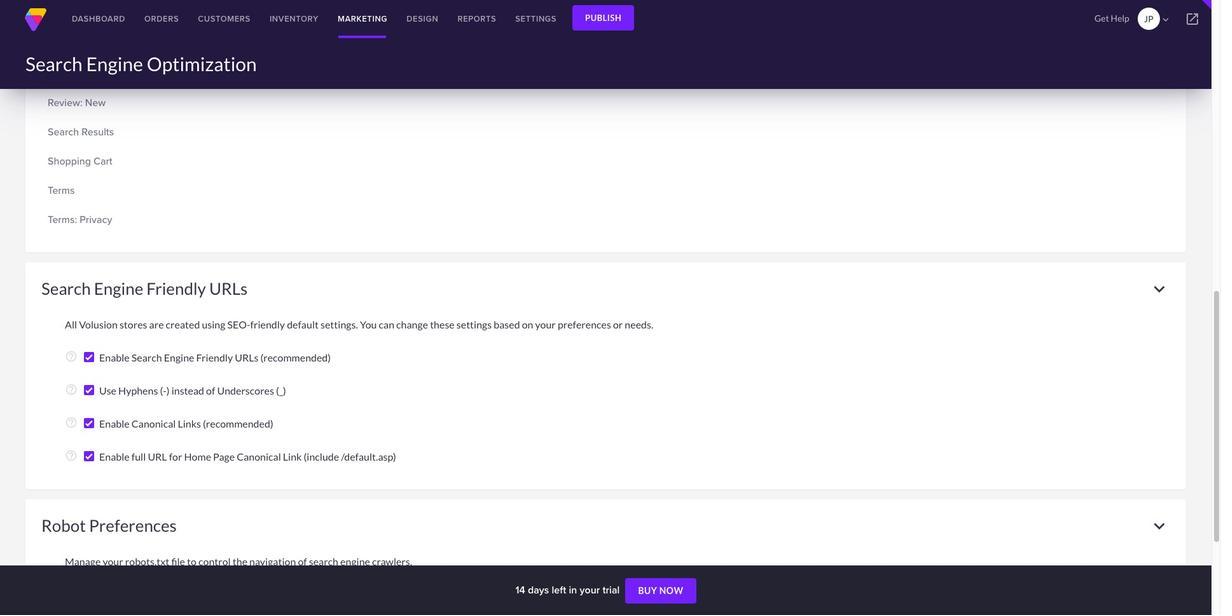 Task type: vqa. For each thing, say whether or not it's contained in the screenshot.
Graphic LINK
no



Task type: locate. For each thing, give the bounding box(es) containing it.
friendly
[[147, 279, 206, 299], [196, 352, 233, 364]]

engine up "stores" at the bottom of page
[[94, 279, 143, 299]]

shopping cart
[[48, 154, 112, 169]]

0 vertical spatial urls
[[209, 279, 248, 299]]

hyphens
[[118, 385, 158, 397]]

1 horizontal spatial of
[[298, 556, 307, 568]]

buy now link
[[626, 579, 696, 605]]

in
[[569, 583, 577, 598]]

friendly down using
[[196, 352, 233, 364]]

0 vertical spatial review:
[[48, 66, 83, 81]]

4 help_outline from the top
[[65, 450, 78, 463]]

design
[[407, 13, 439, 25]]

2 review: from the top
[[48, 95, 83, 110]]

trial
[[603, 583, 620, 598]]

preferences
[[89, 516, 177, 536]]

left
[[552, 583, 566, 598]]

preferences
[[558, 319, 611, 331]]

canonical left link
[[237, 451, 281, 463]]

crawlers.
[[372, 556, 412, 568]]

now
[[660, 586, 684, 597]]

expand_more
[[1149, 279, 1171, 300], [1149, 516, 1171, 538]]

1 vertical spatial expand_more
[[1149, 516, 1171, 538]]

review: left list
[[48, 66, 83, 81]]

settings
[[457, 319, 492, 331]]

expand_more for robot preferences
[[1149, 516, 1171, 538]]

0 vertical spatial enable
[[99, 352, 130, 364]]

orders
[[144, 13, 179, 25]]

customers
[[198, 13, 251, 25]]

search up shopping
[[48, 125, 79, 139]]

2 help_outline from the top
[[65, 384, 78, 396]]

enable
[[99, 352, 130, 364], [99, 418, 130, 430], [99, 451, 130, 463]]

marketing
[[338, 13, 388, 25]]

you
[[360, 319, 377, 331]]

3 enable from the top
[[99, 451, 130, 463]]

search results link
[[48, 122, 184, 143]]

review: for review: new
[[48, 95, 83, 110]]

your right on
[[535, 319, 556, 331]]

1 help_outline from the top
[[65, 351, 78, 363]]

change
[[396, 319, 428, 331]]

friendly up created
[[147, 279, 206, 299]]

all
[[65, 319, 77, 331]]

these
[[430, 319, 455, 331]]

underscores
[[217, 385, 274, 397]]

review: left new in the top left of the page
[[48, 95, 83, 110]]

0 horizontal spatial of
[[206, 385, 215, 397]]

canonical
[[132, 418, 176, 430], [237, 451, 281, 463]]

urls
[[209, 279, 248, 299], [235, 352, 259, 364]]

1 vertical spatial urls
[[235, 352, 259, 364]]

1 vertical spatial (recommended)
[[203, 418, 273, 430]]

/default.asp)
[[341, 451, 396, 463]]

0 vertical spatial of
[[206, 385, 215, 397]]

search down the returns
[[25, 52, 82, 75]]

engine down created
[[164, 352, 194, 364]]

review: list
[[48, 66, 101, 81]]

1 vertical spatial canonical
[[237, 451, 281, 463]]

(recommended)
[[261, 352, 331, 364], [203, 418, 273, 430]]

enable for enable canonical links (recommended)
[[99, 418, 130, 430]]

your right in
[[580, 583, 600, 598]]

of right instead
[[206, 385, 215, 397]]

1 horizontal spatial your
[[535, 319, 556, 331]]

search up all
[[41, 279, 91, 299]]

1 enable from the top
[[99, 352, 130, 364]]

0 vertical spatial your
[[535, 319, 556, 331]]

link
[[283, 451, 302, 463]]

3 help_outline from the top
[[65, 417, 78, 429]]

2 expand_more from the top
[[1149, 516, 1171, 538]]

engine
[[86, 52, 143, 75], [94, 279, 143, 299], [164, 352, 194, 364]]

your right manage
[[103, 556, 123, 568]]

of left search
[[298, 556, 307, 568]]

based
[[494, 319, 520, 331]]

0 vertical spatial canonical
[[132, 418, 176, 430]]

to
[[187, 556, 197, 568]]

get
[[1095, 13, 1110, 24]]

terms:
[[48, 213, 77, 227]]

list
[[85, 66, 101, 81]]

manage
[[65, 556, 101, 568]]

enable up use
[[99, 352, 130, 364]]

0 horizontal spatial your
[[103, 556, 123, 568]]


[[1185, 11, 1201, 27]]

1 vertical spatial engine
[[94, 279, 143, 299]]

of
[[206, 385, 215, 397], [298, 556, 307, 568]]

1 vertical spatial review:
[[48, 95, 83, 110]]

2 vertical spatial your
[[580, 583, 600, 598]]

(recommended) down default
[[261, 352, 331, 364]]

results
[[82, 125, 114, 139]]

engine for optimization
[[86, 52, 143, 75]]

0 vertical spatial engine
[[86, 52, 143, 75]]

dashboard
[[72, 13, 125, 25]]

enable left 'full'
[[99, 451, 130, 463]]

review:
[[48, 66, 83, 81], [48, 95, 83, 110]]

enable search engine friendly urls (recommended)
[[99, 352, 331, 364]]

terms link
[[48, 180, 184, 202]]

review: list link
[[48, 63, 184, 85]]

1 review: from the top
[[48, 66, 83, 81]]

review: for review: list
[[48, 66, 83, 81]]

index
[[85, 8, 110, 22]]

using
[[202, 319, 226, 331]]

engine up review: new link in the top left of the page
[[86, 52, 143, 75]]

expand_more for search engine friendly urls
[[1149, 279, 1171, 300]]

search for search engine friendly urls
[[41, 279, 91, 299]]

search engine friendly urls
[[41, 279, 248, 299]]

help_outline for enable search engine friendly urls (recommended)
[[65, 351, 78, 363]]

your
[[535, 319, 556, 331], [103, 556, 123, 568], [580, 583, 600, 598]]

help_outline
[[65, 351, 78, 363], [65, 384, 78, 396], [65, 417, 78, 429], [65, 450, 78, 463]]

1 expand_more from the top
[[1149, 279, 1171, 300]]

2 enable from the top
[[99, 418, 130, 430]]

 link
[[1174, 0, 1212, 38]]

help_outline for use hyphens (-) instead of underscores (_)
[[65, 384, 78, 396]]

use hyphens (-) instead of underscores (_)
[[99, 385, 286, 397]]

(recommended) down underscores
[[203, 418, 273, 430]]

2 horizontal spatial your
[[580, 583, 600, 598]]

)
[[167, 385, 170, 397]]

search for search engine optimization
[[25, 52, 82, 75]]

enable down use
[[99, 418, 130, 430]]

1 vertical spatial enable
[[99, 418, 130, 430]]

search inside search results link
[[48, 125, 79, 139]]

home
[[184, 451, 211, 463]]

0 vertical spatial expand_more
[[1149, 279, 1171, 300]]

all volusion stores are created using seo-friendly default settings. you can change these settings based on your preferences or needs.
[[65, 319, 654, 331]]

urls up seo-
[[209, 279, 248, 299]]

14 days left in your trial
[[516, 583, 623, 598]]

(-
[[160, 385, 167, 397]]

urls up underscores
[[235, 352, 259, 364]]

1 vertical spatial of
[[298, 556, 307, 568]]

canonical up url
[[132, 418, 176, 430]]

2 vertical spatial enable
[[99, 451, 130, 463]]



Task type: describe. For each thing, give the bounding box(es) containing it.
review: new link
[[48, 92, 184, 114]]

are
[[149, 319, 164, 331]]

1 horizontal spatial canonical
[[237, 451, 281, 463]]

cart
[[94, 154, 112, 169]]

search for search results
[[48, 125, 79, 139]]

the
[[233, 556, 248, 568]]

0 vertical spatial (recommended)
[[261, 352, 331, 364]]

2 vertical spatial engine
[[164, 352, 194, 364]]

for
[[169, 451, 182, 463]]

links
[[178, 418, 201, 430]]

dashboard link
[[62, 0, 135, 38]]

returns
[[48, 37, 82, 52]]

settings.
[[321, 319, 358, 331]]

search results
[[48, 125, 114, 139]]

1 vertical spatial friendly
[[196, 352, 233, 364]]

needs.
[[625, 319, 654, 331]]

(_)
[[276, 385, 286, 397]]

search engine optimization
[[25, 52, 257, 75]]

reports
[[458, 13, 496, 25]]

0 horizontal spatial canonical
[[132, 418, 176, 430]]

enable canonical links (recommended)
[[99, 418, 273, 430]]

0 vertical spatial friendly
[[147, 279, 206, 299]]

product index
[[48, 8, 110, 22]]

search up hyphens
[[132, 352, 162, 364]]

default
[[287, 319, 319, 331]]

navigation
[[249, 556, 296, 568]]

shopping
[[48, 154, 91, 169]]

url
[[148, 451, 167, 463]]

instead
[[172, 385, 204, 397]]

help_outline for enable canonical links (recommended)
[[65, 417, 78, 429]]

settings
[[516, 13, 557, 25]]

full
[[132, 451, 146, 463]]

privacy
[[80, 213, 112, 227]]

created
[[166, 319, 200, 331]]

get help
[[1095, 13, 1130, 24]]

enable full url for home page canonical link (include /default.asp)
[[99, 451, 396, 463]]

product
[[48, 8, 83, 22]]

engine
[[340, 556, 370, 568]]

terms
[[48, 183, 75, 198]]

page
[[213, 451, 235, 463]]

terms: privacy
[[48, 213, 112, 227]]

robots.txt
[[125, 556, 169, 568]]

product index link
[[48, 4, 184, 26]]

shopping cart link
[[48, 151, 184, 172]]

or
[[613, 319, 623, 331]]

inventory
[[270, 13, 319, 25]]

control
[[199, 556, 231, 568]]

robot
[[41, 516, 86, 536]]

enable for enable search engine friendly urls (recommended)
[[99, 352, 130, 364]]

publish button
[[573, 5, 635, 31]]

optimization
[[147, 52, 257, 75]]

(include
[[304, 451, 339, 463]]

friendly
[[250, 319, 285, 331]]

publish
[[585, 13, 622, 23]]

on
[[522, 319, 534, 331]]

1 vertical spatial your
[[103, 556, 123, 568]]

search
[[309, 556, 339, 568]]

use
[[99, 385, 116, 397]]

buy now
[[638, 586, 684, 597]]

help_outline for enable full url for home page canonical link (include /default.asp)
[[65, 450, 78, 463]]

manage your robots.txt file to control the navigation of search engine crawlers.
[[65, 556, 412, 568]]

terms: privacy link
[[48, 209, 184, 231]]

help
[[1111, 13, 1130, 24]]

review: new
[[48, 95, 106, 110]]

buy
[[638, 586, 658, 597]]

engine for friendly
[[94, 279, 143, 299]]

seo-
[[227, 319, 250, 331]]

14
[[516, 583, 525, 598]]

volusion
[[79, 319, 118, 331]]


[[1161, 14, 1172, 25]]

stores
[[120, 319, 147, 331]]

returns link
[[48, 34, 184, 55]]

jp
[[1145, 13, 1154, 24]]

enable for enable full url for home page canonical link (include /default.asp)
[[99, 451, 130, 463]]

robot preferences
[[41, 516, 177, 536]]

days
[[528, 583, 549, 598]]



